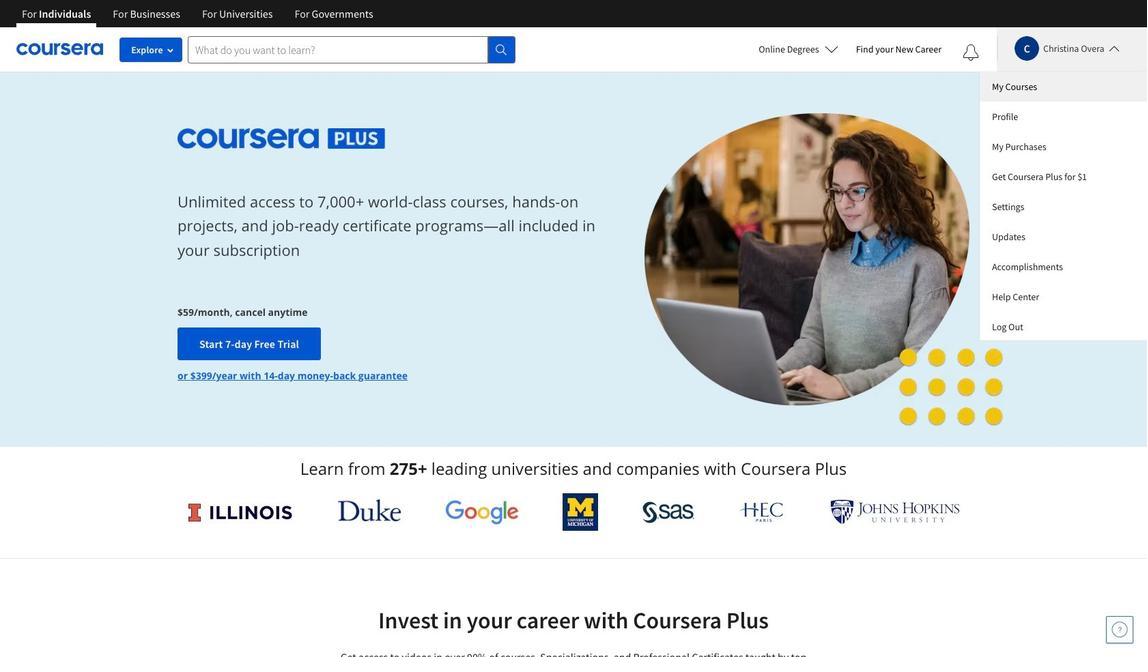 Task type: locate. For each thing, give the bounding box(es) containing it.
banner navigation
[[11, 0, 384, 27]]

johns hopkins university image
[[830, 500, 960, 525]]

menu
[[980, 72, 1147, 341]]

coursera image
[[16, 38, 103, 60]]

None search field
[[188, 36, 516, 63]]

hec paris image
[[738, 498, 786, 526]]

sas image
[[642, 502, 694, 523]]



Task type: describe. For each thing, give the bounding box(es) containing it.
university of illinois at urbana-champaign image
[[187, 502, 294, 523]]

google image
[[445, 500, 519, 525]]

university of michigan image
[[563, 494, 598, 531]]

What do you want to learn? text field
[[188, 36, 488, 63]]

duke university image
[[338, 500, 401, 522]]

coursera plus image
[[178, 128, 385, 149]]

help center image
[[1112, 622, 1128, 638]]



Task type: vqa. For each thing, say whether or not it's contained in the screenshot.
University of Michigan Image on the bottom
yes



